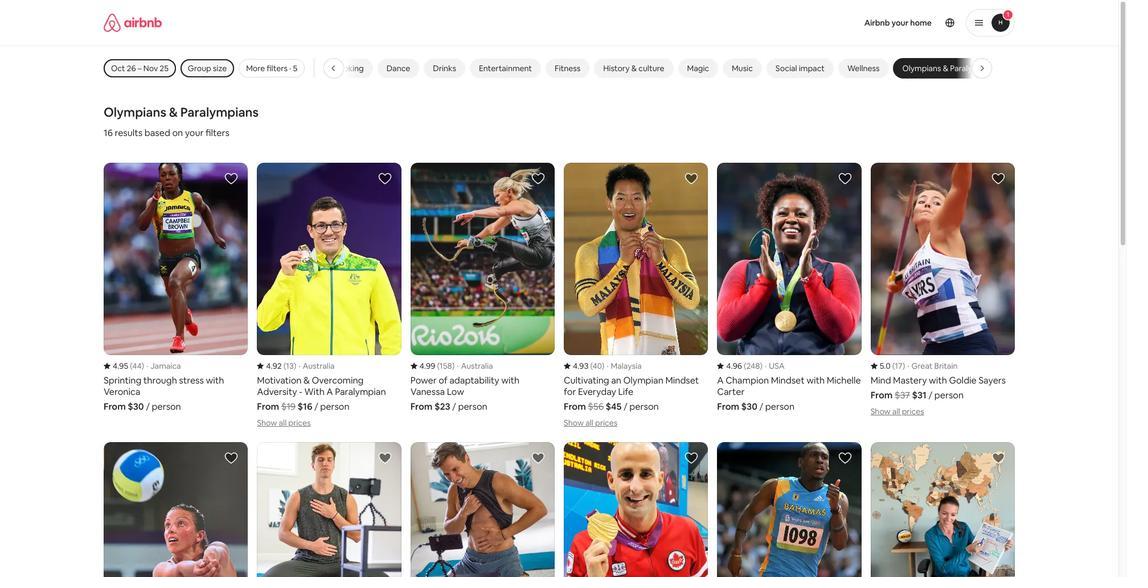 Task type: describe. For each thing, give the bounding box(es) containing it.
mind mastery with goldie sayers group
[[871, 163, 1015, 418]]

· great britain
[[908, 361, 958, 371]]

from inside power of adaptability with vanessa low group
[[411, 401, 433, 413]]

all for $37
[[893, 407, 901, 417]]

wellness button
[[839, 59, 889, 78]]

/ inside the from $37 $31 / person show all prices
[[929, 390, 933, 402]]

( for 13
[[284, 361, 286, 371]]

0 horizontal spatial paralympians
[[180, 104, 259, 120]]

4.99
[[420, 361, 436, 371]]

wellness
[[848, 63, 880, 74]]

0 horizontal spatial your
[[185, 127, 204, 139]]

) for 4.96 ( 248 )
[[760, 361, 763, 371]]

olympians & paralympians element
[[903, 63, 999, 74]]

history & culture button
[[594, 59, 674, 78]]

social impact
[[776, 63, 825, 74]]

5.0 ( 17 )
[[880, 361, 906, 371]]

rating 5.0 out of 5; 17 reviews image
[[871, 361, 906, 371]]

based
[[145, 127, 170, 139]]

44
[[132, 361, 142, 371]]

social
[[776, 63, 797, 74]]

( for 17
[[893, 361, 895, 371]]

rating 4.95 out of 5; 44 reviews image
[[104, 361, 144, 371]]

from $30 / person for 248
[[718, 401, 795, 413]]

0 horizontal spatial &
[[169, 104, 178, 120]]

$30 for 248
[[742, 401, 758, 413]]

$19
[[281, 401, 296, 413]]

person inside a champion mindset with michelle carter group
[[766, 401, 795, 413]]

· jamaica
[[146, 361, 181, 371]]

from inside a champion mindset with michelle carter group
[[718, 401, 740, 413]]

16 results based on your filters
[[104, 127, 230, 139]]

person inside from $19 $16 / person show all prices
[[320, 401, 350, 413]]

impact
[[799, 63, 825, 74]]

4.92
[[266, 361, 282, 371]]

& for olympians & paralympians element
[[943, 63, 949, 74]]

$30 for 44
[[128, 401, 144, 413]]

show for $37
[[871, 407, 891, 417]]

4.95 ( 44 )
[[113, 361, 144, 371]]

cultivating an olympian mindset for everyday life group
[[564, 163, 708, 429]]

drinks button
[[424, 59, 465, 78]]

4.96 ( 248 )
[[727, 361, 763, 371]]

results
[[115, 127, 143, 139]]

history & culture
[[604, 63, 665, 74]]

) for 4.93 ( 40 )
[[602, 361, 605, 371]]

4.95
[[113, 361, 128, 371]]

magic element
[[687, 63, 709, 74]]

dance button
[[378, 59, 420, 78]]

from $23 / person
[[411, 401, 488, 413]]

· australia for from $23
[[457, 361, 493, 371]]

rating 4.99 out of 5; 158 reviews image
[[411, 361, 455, 371]]

person inside power of adaptability with vanessa low group
[[458, 401, 488, 413]]

australia for from
[[303, 361, 335, 371]]

( for 44
[[130, 361, 132, 371]]

· for 4.95 ( 44 )
[[146, 361, 148, 371]]

· for 5.0 ( 17 )
[[908, 361, 910, 371]]

cooking
[[333, 63, 364, 74]]

britain
[[935, 361, 958, 371]]

wellness element
[[848, 63, 880, 74]]

history
[[604, 63, 630, 74]]

) for 4.92 ( 13 )
[[294, 361, 296, 371]]

$23
[[435, 401, 450, 413]]

entertainment button
[[470, 59, 541, 78]]

from $56 $45 / person show all prices
[[564, 401, 659, 428]]

social impact button
[[767, 59, 834, 78]]

· left 5
[[290, 63, 291, 74]]

40
[[593, 361, 602, 371]]

13
[[286, 361, 294, 371]]

248
[[747, 361, 760, 371]]

drinks element
[[433, 63, 456, 74]]

rating 4.93 out of 5; 40 reviews image
[[564, 361, 605, 371]]

music button
[[723, 59, 762, 78]]

1 vertical spatial olympians & paralympians
[[104, 104, 259, 120]]

a champion mindset with michelle carter group
[[718, 163, 862, 413]]

profile element
[[659, 0, 1015, 46]]

social impact element
[[776, 63, 825, 74]]

/ inside sprinting through stress with veronica "group"
[[146, 401, 150, 413]]

sprinting through stress with veronica group
[[104, 163, 248, 413]]

prices for $45
[[595, 418, 618, 428]]

4.93
[[573, 361, 589, 371]]

5.0
[[880, 361, 891, 371]]

airbnb your home link
[[858, 11, 939, 35]]

culture
[[639, 63, 665, 74]]

fitness
[[555, 63, 581, 74]]



Task type: locate. For each thing, give the bounding box(es) containing it.
from down 4.95 on the bottom of the page
[[104, 401, 126, 413]]

dance
[[387, 63, 410, 74]]

( right 4.99
[[437, 361, 440, 371]]

show all prices button
[[871, 407, 925, 417], [257, 418, 311, 428], [564, 418, 618, 428]]

all down $56
[[586, 418, 594, 428]]

1 horizontal spatial show
[[564, 418, 584, 428]]

olympians up results at the top
[[104, 104, 166, 120]]

show all prices button for $19
[[257, 418, 311, 428]]

from $37 $31 / person show all prices
[[871, 390, 964, 417]]

) left · malaysia
[[602, 361, 605, 371]]

· inside cultivating an olympian mindset for everyday life group
[[607, 361, 609, 371]]

· australia right 158 on the left bottom of the page
[[457, 361, 493, 371]]

3 ( from the left
[[591, 361, 593, 371]]

airbnb your home
[[865, 18, 932, 28]]

history & culture element
[[604, 63, 665, 74]]

show for $19
[[257, 418, 277, 428]]

/ inside from $19 $16 / person show all prices
[[314, 401, 318, 413]]

australia for from $23
[[461, 361, 493, 371]]

2 horizontal spatial show
[[871, 407, 891, 417]]

0 horizontal spatial prices
[[288, 418, 311, 428]]

/ down the 248
[[760, 401, 764, 413]]

show
[[871, 407, 891, 417], [257, 418, 277, 428], [564, 418, 584, 428]]

1 australia from the left
[[303, 361, 335, 371]]

· right 17
[[908, 361, 910, 371]]

0 horizontal spatial show all prices button
[[257, 418, 311, 428]]

australia
[[303, 361, 335, 371], [461, 361, 493, 371]]

1 horizontal spatial olympians
[[903, 63, 942, 74]]

· right 158 on the left bottom of the page
[[457, 361, 459, 371]]

from left the $23
[[411, 401, 433, 413]]

from inside from $19 $16 / person show all prices
[[257, 401, 279, 413]]

paralympians
[[951, 63, 999, 74], [180, 104, 259, 120]]

save this experience image inside "mind mastery with goldie sayers" group
[[992, 172, 1006, 186]]

17
[[895, 361, 903, 371]]

prices
[[902, 407, 925, 417], [288, 418, 311, 428], [595, 418, 618, 428]]

filters left 5
[[267, 63, 288, 74]]

from $30 / person down 44
[[104, 401, 181, 413]]

from $19 $16 / person show all prices
[[257, 401, 350, 428]]

0 horizontal spatial australia
[[303, 361, 335, 371]]

person right $45
[[630, 401, 659, 413]]

1 vertical spatial your
[[185, 127, 204, 139]]

from $30 / person inside sprinting through stress with veronica "group"
[[104, 401, 181, 413]]

more filters · 5
[[246, 63, 297, 74]]

1 horizontal spatial olympians & paralympians
[[903, 63, 999, 74]]

) for 5.0 ( 17 )
[[903, 361, 906, 371]]

australia inside motivation & overcoming adversity - with a paralympian group
[[303, 361, 335, 371]]

1 · australia from the left
[[299, 361, 335, 371]]

1 horizontal spatial filters
[[267, 63, 288, 74]]

0 horizontal spatial filters
[[206, 127, 230, 139]]

1 ( from the left
[[130, 361, 132, 371]]

rating 4.96 out of 5; 248 reviews image
[[718, 361, 763, 371]]

olympians & paralympians up on at left top
[[104, 104, 259, 120]]

paralympians up on at left top
[[180, 104, 259, 120]]

power of adaptability with vanessa low group
[[411, 163, 555, 413]]

paralympians inside "button"
[[951, 63, 999, 74]]

4.92 ( 13 )
[[266, 361, 296, 371]]

/ right "$31"
[[929, 390, 933, 402]]

dance element
[[387, 63, 410, 74]]

from inside from $56 $45 / person show all prices
[[564, 401, 586, 413]]

& inside history & culture button
[[632, 63, 637, 74]]

1 vertical spatial filters
[[206, 127, 230, 139]]

airbnb
[[865, 18, 890, 28]]

magic button
[[678, 59, 719, 78]]

) inside power of adaptability with vanessa low group
[[452, 361, 455, 371]]

3 ) from the left
[[602, 361, 605, 371]]

entertainment
[[479, 63, 532, 74]]

· right 13
[[299, 361, 301, 371]]

save this experience image inside power of adaptability with vanessa low group
[[532, 172, 545, 186]]

show all prices button inside "mind mastery with goldie sayers" group
[[871, 407, 925, 417]]

· for 4.96 ( 248 )
[[765, 361, 767, 371]]

magic
[[687, 63, 709, 74]]

show inside from $19 $16 / person show all prices
[[257, 418, 277, 428]]

/ right $16
[[314, 401, 318, 413]]

5 ) from the left
[[452, 361, 455, 371]]

·
[[290, 63, 291, 74], [146, 361, 148, 371], [299, 361, 301, 371], [607, 361, 609, 371], [765, 361, 767, 371], [457, 361, 459, 371], [908, 361, 910, 371]]

0 vertical spatial filters
[[267, 63, 288, 74]]

1 horizontal spatial your
[[892, 18, 909, 28]]

&
[[632, 63, 637, 74], [943, 63, 949, 74], [169, 104, 178, 120]]

save this experience image
[[225, 172, 238, 186], [378, 172, 392, 186], [685, 172, 699, 186], [839, 172, 852, 186], [532, 452, 545, 465], [685, 452, 699, 465], [992, 452, 1006, 465]]

· inside "mind mastery with goldie sayers" group
[[908, 361, 910, 371]]

2 horizontal spatial &
[[943, 63, 949, 74]]

1
[[1007, 11, 1010, 18]]

save this experience image inside a champion mindset with michelle carter group
[[839, 172, 852, 186]]

olympians
[[903, 63, 942, 74], [104, 104, 166, 120]]

from $30 / person down the 248
[[718, 401, 795, 413]]

australia right 13
[[303, 361, 335, 371]]

2 $30 from the left
[[742, 401, 758, 413]]

person
[[935, 390, 964, 402], [152, 401, 181, 413], [320, 401, 350, 413], [630, 401, 659, 413], [766, 401, 795, 413], [458, 401, 488, 413]]

( right 4.93
[[591, 361, 593, 371]]

from inside the from $37 $31 / person show all prices
[[871, 390, 893, 402]]

show all prices button down $19
[[257, 418, 311, 428]]

1 horizontal spatial · australia
[[457, 361, 493, 371]]

show inside from $56 $45 / person show all prices
[[564, 418, 584, 428]]

5
[[293, 63, 297, 74]]

4 ) from the left
[[760, 361, 763, 371]]

) left · jamaica
[[142, 361, 144, 371]]

usa
[[769, 361, 785, 371]]

)
[[142, 361, 144, 371], [294, 361, 296, 371], [602, 361, 605, 371], [760, 361, 763, 371], [452, 361, 455, 371], [903, 361, 906, 371]]

olympians down home
[[903, 63, 942, 74]]

music element
[[732, 63, 753, 74]]

person down usa
[[766, 401, 795, 413]]

) right 4.99
[[452, 361, 455, 371]]

( inside sprinting through stress with veronica "group"
[[130, 361, 132, 371]]

show all prices button down $37
[[871, 407, 925, 417]]

prices inside from $19 $16 / person show all prices
[[288, 418, 311, 428]]

all inside from $56 $45 / person show all prices
[[586, 418, 594, 428]]

$45
[[606, 401, 622, 413]]

from $30 / person inside a champion mindset with michelle carter group
[[718, 401, 795, 413]]

· right 44
[[146, 361, 148, 371]]

prices down "$31"
[[902, 407, 925, 417]]

( right 4.95 on the bottom of the page
[[130, 361, 132, 371]]

more
[[246, 63, 265, 74]]

show all prices button for $37
[[871, 407, 925, 417]]

) inside sprinting through stress with veronica "group"
[[142, 361, 144, 371]]

$30 inside sprinting through stress with veronica "group"
[[128, 401, 144, 413]]

filters right on at left top
[[206, 127, 230, 139]]

( right 4.96
[[744, 361, 747, 371]]

/ down · jamaica
[[146, 401, 150, 413]]

( inside a champion mindset with michelle carter group
[[744, 361, 747, 371]]

· malaysia
[[607, 361, 642, 371]]

$16
[[298, 401, 312, 413]]

2 from $30 / person from the left
[[718, 401, 795, 413]]

olympians & paralympians inside "button"
[[903, 63, 999, 74]]

2 horizontal spatial show all prices button
[[871, 407, 925, 417]]

from
[[871, 390, 893, 402], [104, 401, 126, 413], [257, 401, 279, 413], [564, 401, 586, 413], [718, 401, 740, 413], [411, 401, 433, 413]]

6 ( from the left
[[893, 361, 895, 371]]

2 australia from the left
[[461, 361, 493, 371]]

· for 4.93 ( 40 )
[[607, 361, 609, 371]]

prices inside from $56 $45 / person show all prices
[[595, 418, 618, 428]]

1 from $30 / person from the left
[[104, 401, 181, 413]]

$30 down the 248
[[742, 401, 758, 413]]

) left great
[[903, 361, 906, 371]]

2 ) from the left
[[294, 361, 296, 371]]

· left usa
[[765, 361, 767, 371]]

( inside power of adaptability with vanessa low group
[[437, 361, 440, 371]]

from $30 / person for 44
[[104, 401, 181, 413]]

your
[[892, 18, 909, 28], [185, 127, 204, 139]]

prices inside the from $37 $31 / person show all prices
[[902, 407, 925, 417]]

0 vertical spatial olympians & paralympians
[[903, 63, 999, 74]]

0 horizontal spatial · australia
[[299, 361, 335, 371]]

) inside cultivating an olympian mindset for everyday life group
[[602, 361, 605, 371]]

1 $30 from the left
[[128, 401, 144, 413]]

) inside a champion mindset with michelle carter group
[[760, 361, 763, 371]]

$30 down 44
[[128, 401, 144, 413]]

1 horizontal spatial from $30 / person
[[718, 401, 795, 413]]

1 horizontal spatial paralympians
[[951, 63, 999, 74]]

& inside "olympians & paralympians" "button"
[[943, 63, 949, 74]]

· for 4.99 ( 158 )
[[457, 361, 459, 371]]

1 horizontal spatial $30
[[742, 401, 758, 413]]

(
[[130, 361, 132, 371], [284, 361, 286, 371], [591, 361, 593, 371], [744, 361, 747, 371], [437, 361, 440, 371], [893, 361, 895, 371]]

0 vertical spatial your
[[892, 18, 909, 28]]

( inside "mind mastery with goldie sayers" group
[[893, 361, 895, 371]]

/ inside from $56 $45 / person show all prices
[[624, 401, 628, 413]]

2 horizontal spatial prices
[[902, 407, 925, 417]]

from left $56
[[564, 401, 586, 413]]

show all prices button for $56
[[564, 418, 618, 428]]

person right $16
[[320, 401, 350, 413]]

· right 40
[[607, 361, 609, 371]]

( right the 5.0
[[893, 361, 895, 371]]

( for 158
[[437, 361, 440, 371]]

· australia for from
[[299, 361, 335, 371]]

all down $19
[[279, 418, 287, 428]]

from down 4.96
[[718, 401, 740, 413]]

) left · usa
[[760, 361, 763, 371]]

person inside the from $37 $31 / person show all prices
[[935, 390, 964, 402]]

olympians & paralympians down home
[[903, 63, 999, 74]]

( inside motivation & overcoming adversity - with a paralympian group
[[284, 361, 286, 371]]

your right on at left top
[[185, 127, 204, 139]]

0 horizontal spatial $30
[[128, 401, 144, 413]]

158
[[440, 361, 452, 371]]

5 ( from the left
[[437, 361, 440, 371]]

music
[[732, 63, 753, 74]]

show inside the from $37 $31 / person show all prices
[[871, 407, 891, 417]]

& for the history & culture element
[[632, 63, 637, 74]]

) for 4.99 ( 158 )
[[452, 361, 455, 371]]

cooking button
[[324, 59, 373, 78]]

jamaica
[[151, 361, 181, 371]]

· usa
[[765, 361, 785, 371]]

all inside from $19 $16 / person show all prices
[[279, 418, 287, 428]]

all
[[893, 407, 901, 417], [279, 418, 287, 428], [586, 418, 594, 428]]

$30
[[128, 401, 144, 413], [742, 401, 758, 413]]

malaysia
[[611, 361, 642, 371]]

( for 248
[[744, 361, 747, 371]]

person inside from $56 $45 / person show all prices
[[630, 401, 659, 413]]

show all prices button down $56
[[564, 418, 618, 428]]

olympians & paralympians
[[903, 63, 999, 74], [104, 104, 259, 120]]

australia right 158 on the left bottom of the page
[[461, 361, 493, 371]]

all down $37
[[893, 407, 901, 417]]

0 vertical spatial paralympians
[[951, 63, 999, 74]]

from $30 / person
[[104, 401, 181, 413], [718, 401, 795, 413]]

person down britain
[[935, 390, 964, 402]]

4.96
[[727, 361, 742, 371]]

from inside sprinting through stress with veronica "group"
[[104, 401, 126, 413]]

person down jamaica
[[152, 401, 181, 413]]

home
[[911, 18, 932, 28]]

1 button
[[966, 9, 1015, 36]]

save this experience image
[[532, 172, 545, 186], [992, 172, 1006, 186], [225, 452, 238, 465], [378, 452, 392, 465], [839, 452, 852, 465]]

$30 inside a champion mindset with michelle carter group
[[742, 401, 758, 413]]

0 vertical spatial olympians
[[903, 63, 942, 74]]

fitness element
[[555, 63, 581, 74]]

1 horizontal spatial show all prices button
[[564, 418, 618, 428]]

/
[[929, 390, 933, 402], [146, 401, 150, 413], [314, 401, 318, 413], [624, 401, 628, 413], [760, 401, 764, 413], [452, 401, 456, 413]]

4 ( from the left
[[744, 361, 747, 371]]

/ inside power of adaptability with vanessa low group
[[452, 401, 456, 413]]

0 horizontal spatial olympians
[[104, 104, 166, 120]]

1 ) from the left
[[142, 361, 144, 371]]

· inside power of adaptability with vanessa low group
[[457, 361, 459, 371]]

· australia
[[299, 361, 335, 371], [457, 361, 493, 371]]

show for $56
[[564, 418, 584, 428]]

olympians inside "olympians & paralympians" "button"
[[903, 63, 942, 74]]

6 ) from the left
[[903, 361, 906, 371]]

entertainment element
[[479, 63, 532, 74]]

all inside the from $37 $31 / person show all prices
[[893, 407, 901, 417]]

· inside a champion mindset with michelle carter group
[[765, 361, 767, 371]]

2 ( from the left
[[284, 361, 286, 371]]

from left $37
[[871, 390, 893, 402]]

drinks
[[433, 63, 456, 74]]

2 · australia from the left
[[457, 361, 493, 371]]

· inside motivation & overcoming adversity - with a paralympian group
[[299, 361, 301, 371]]

great
[[912, 361, 933, 371]]

fitness button
[[546, 59, 590, 78]]

· australia inside power of adaptability with vanessa low group
[[457, 361, 493, 371]]

4.99 ( 158 )
[[420, 361, 455, 371]]

) for 4.95 ( 44 )
[[142, 361, 144, 371]]

( inside cultivating an olympian mindset for everyday life group
[[591, 361, 593, 371]]

· inside sprinting through stress with veronica "group"
[[146, 361, 148, 371]]

your left home
[[892, 18, 909, 28]]

prices down $16
[[288, 418, 311, 428]]

1 horizontal spatial &
[[632, 63, 637, 74]]

( for 40
[[591, 361, 593, 371]]

rating 4.92 out of 5; 13 reviews image
[[257, 361, 296, 371]]

$56
[[588, 401, 604, 413]]

1 horizontal spatial australia
[[461, 361, 493, 371]]

) inside motivation & overcoming adversity - with a paralympian group
[[294, 361, 296, 371]]

olympians & paralympians button
[[894, 59, 1008, 78]]

person inside sprinting through stress with veronica "group"
[[152, 401, 181, 413]]

your inside profile element
[[892, 18, 909, 28]]

16
[[104, 127, 113, 139]]

/ right $45
[[624, 401, 628, 413]]

0 horizontal spatial all
[[279, 418, 287, 428]]

australia inside power of adaptability with vanessa low group
[[461, 361, 493, 371]]

show all prices button inside cultivating an olympian mindset for everyday life group
[[564, 418, 618, 428]]

0 horizontal spatial olympians & paralympians
[[104, 104, 259, 120]]

filters
[[267, 63, 288, 74], [206, 127, 230, 139]]

from left $19
[[257, 401, 279, 413]]

1 horizontal spatial all
[[586, 418, 594, 428]]

0 horizontal spatial show
[[257, 418, 277, 428]]

/ right the $23
[[452, 401, 456, 413]]

prices for $16
[[288, 418, 311, 428]]

prices for $31
[[902, 407, 925, 417]]

$31
[[912, 390, 927, 402]]

paralympians down 1 dropdown button
[[951, 63, 999, 74]]

0 horizontal spatial from $30 / person
[[104, 401, 181, 413]]

1 horizontal spatial prices
[[595, 418, 618, 428]]

4.93 ( 40 )
[[573, 361, 605, 371]]

2 horizontal spatial all
[[893, 407, 901, 417]]

cooking element
[[333, 63, 364, 74]]

) right 4.92
[[294, 361, 296, 371]]

show all prices button inside motivation & overcoming adversity - with a paralympian group
[[257, 418, 311, 428]]

1 vertical spatial olympians
[[104, 104, 166, 120]]

all for $19
[[279, 418, 287, 428]]

person right the $23
[[458, 401, 488, 413]]

$37
[[895, 390, 911, 402]]

· for 4.92 ( 13 )
[[299, 361, 301, 371]]

( right 4.92
[[284, 361, 286, 371]]

prices down $45
[[595, 418, 618, 428]]

motivation & overcoming adversity - with a paralympian group
[[257, 163, 402, 429]]

· australia right 13
[[299, 361, 335, 371]]

/ inside a champion mindset with michelle carter group
[[760, 401, 764, 413]]

all for $56
[[586, 418, 594, 428]]

) inside "mind mastery with goldie sayers" group
[[903, 361, 906, 371]]

1 vertical spatial paralympians
[[180, 104, 259, 120]]

on
[[172, 127, 183, 139]]

· australia inside motivation & overcoming adversity - with a paralympian group
[[299, 361, 335, 371]]



Task type: vqa. For each thing, say whether or not it's contained in the screenshot.
the availability
no



